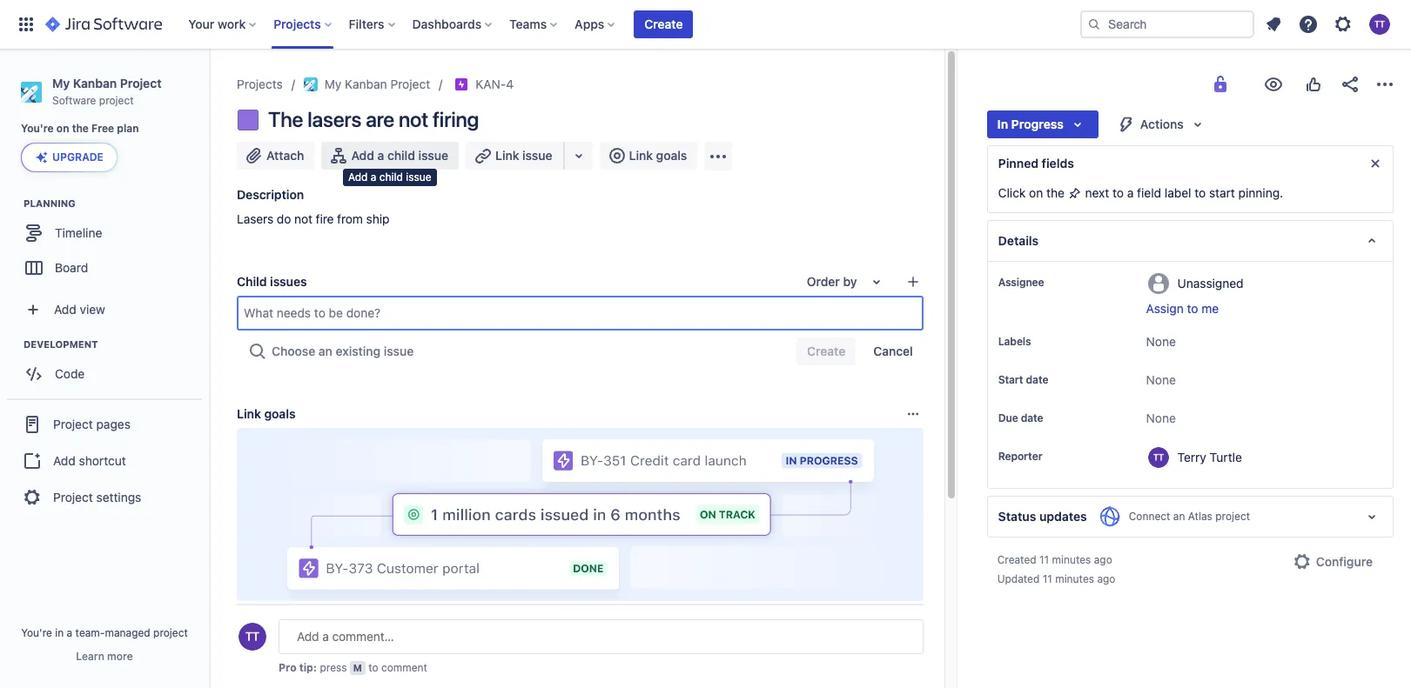 Task type: describe. For each thing, give the bounding box(es) containing it.
add a child issue inside button
[[351, 148, 448, 163]]

1 none from the top
[[1146, 334, 1176, 349]]

updated
[[997, 573, 1040, 586]]

child inside button
[[387, 148, 415, 163]]

free
[[91, 122, 114, 135]]

project up are
[[390, 77, 430, 91]]

unassigned
[[1177, 276, 1244, 290]]

my for my kanban project software project
[[52, 76, 70, 91]]

description
[[237, 187, 304, 202]]

m
[[353, 662, 362, 674]]

planning image
[[3, 194, 24, 214]]

kan-4 link
[[475, 74, 514, 95]]

apps button
[[569, 10, 622, 38]]

due
[[998, 412, 1018, 425]]

a inside add a child issue button
[[377, 148, 384, 163]]

to inside button
[[1187, 301, 1198, 316]]

add inside add a child issue tooltip
[[348, 171, 368, 184]]

project inside status updates element
[[1215, 510, 1250, 523]]

actions image
[[1375, 74, 1395, 95]]

link issue button
[[466, 142, 565, 170]]

filters button
[[344, 10, 402, 38]]

to right m
[[368, 662, 378, 675]]

development group
[[9, 338, 208, 397]]

teams button
[[504, 10, 564, 38]]

0 horizontal spatial goals
[[264, 406, 296, 421]]

code link
[[9, 357, 200, 392]]

an for choose
[[319, 344, 332, 359]]

actions button
[[1105, 111, 1218, 138]]

ship
[[366, 212, 389, 226]]

link web pages and more image
[[568, 145, 589, 166]]

kan-4
[[475, 77, 514, 91]]

on for click
[[1029, 185, 1043, 200]]

pages
[[96, 417, 131, 432]]

teams
[[509, 17, 547, 31]]

link goals image
[[606, 145, 627, 166]]

existing
[[336, 344, 381, 359]]

to left start
[[1195, 185, 1206, 200]]

0 vertical spatial 11
[[1039, 554, 1049, 567]]

pro tip: press m to comment
[[279, 662, 427, 675]]

attach
[[266, 148, 304, 163]]

choose an existing issue
[[272, 344, 414, 359]]

you're on the free plan
[[21, 122, 139, 135]]

project inside the my kanban project software project
[[120, 76, 162, 91]]

issues
[[270, 274, 307, 289]]

link goals button
[[599, 142, 697, 170]]

pinned
[[998, 156, 1039, 171]]

next to a field label to start pinning.
[[1082, 185, 1283, 200]]

learn
[[76, 650, 104, 663]]

add inside add a child issue button
[[351, 148, 374, 163]]

projects for projects popup button
[[274, 17, 321, 31]]

goals inside link goals button
[[656, 148, 687, 163]]

add view
[[54, 302, 105, 317]]

search image
[[1087, 17, 1101, 31]]

edit color, purple selected image
[[238, 110, 259, 131]]

code
[[55, 366, 85, 381]]

kan-
[[475, 77, 506, 91]]

project settings
[[53, 490, 141, 505]]

settings
[[96, 490, 141, 505]]

date for due date
[[1021, 412, 1043, 425]]

link goals inside button
[[629, 148, 687, 163]]

my kanban project image
[[304, 77, 318, 91]]

an for connect
[[1173, 510, 1185, 523]]

projects link
[[237, 74, 283, 95]]

from
[[337, 212, 363, 226]]

0 vertical spatial not
[[399, 107, 428, 131]]

vote options: no one has voted for this issue yet. image
[[1303, 74, 1324, 95]]

team-
[[75, 627, 105, 640]]

the lasers are not firing
[[268, 107, 479, 131]]

assign to me
[[1146, 301, 1219, 316]]

epic image
[[455, 77, 469, 91]]

add a child issue button
[[322, 142, 459, 170]]

comment
[[381, 662, 427, 675]]

the
[[268, 107, 303, 131]]

are
[[366, 107, 394, 131]]

create button
[[634, 10, 693, 38]]

do
[[277, 212, 291, 226]]

lasers
[[308, 107, 361, 131]]

start
[[1209, 185, 1235, 200]]

learn more button
[[76, 650, 133, 664]]

you're for you're in a team-managed project
[[21, 627, 52, 640]]

Child issues field
[[239, 298, 922, 329]]

configure
[[1316, 555, 1373, 569]]

fields
[[1042, 156, 1074, 171]]

1 vertical spatial 11
[[1043, 573, 1052, 586]]

my kanban project software project
[[52, 76, 162, 107]]

banner containing your work
[[0, 0, 1411, 49]]

4
[[506, 77, 514, 91]]

0 vertical spatial minutes
[[1052, 554, 1091, 567]]

add a child issue inside tooltip
[[348, 171, 431, 184]]

cancel
[[873, 344, 913, 359]]

created
[[997, 554, 1036, 567]]

project settings link
[[7, 479, 202, 517]]

kanban for my kanban project software project
[[73, 76, 117, 91]]

due date
[[998, 412, 1043, 425]]

cancel button
[[863, 338, 923, 366]]

dashboards
[[412, 17, 482, 31]]

create child image
[[906, 275, 920, 289]]

you're for you're on the free plan
[[21, 122, 54, 135]]

details
[[998, 233, 1039, 248]]

timeline link
[[9, 216, 200, 251]]

issue inside add a child issue button
[[418, 148, 448, 163]]

choose an existing issue button
[[237, 338, 424, 366]]

the for you're
[[72, 122, 89, 135]]

create
[[644, 17, 683, 31]]

add view button
[[10, 293, 198, 328]]

kanban for my kanban project
[[345, 77, 387, 91]]

board link
[[9, 251, 200, 286]]

configure link
[[1281, 548, 1383, 576]]

actions
[[1140, 117, 1184, 131]]

0 horizontal spatial not
[[294, 212, 312, 226]]

turtle
[[1210, 450, 1242, 464]]

project down add shortcut on the bottom left
[[53, 490, 93, 505]]

details element
[[987, 220, 1394, 262]]

on for you're
[[56, 122, 69, 135]]

work
[[218, 17, 246, 31]]

press
[[320, 662, 347, 675]]

child inside tooltip
[[379, 171, 403, 184]]

software
[[52, 94, 96, 107]]

assign to me button
[[1146, 300, 1375, 318]]



Task type: vqa. For each thing, say whether or not it's contained in the screenshot.
PLANNING image
yes



Task type: locate. For each thing, give the bounding box(es) containing it.
date right due
[[1021, 412, 1043, 425]]

1 vertical spatial you're
[[21, 627, 52, 640]]

upgrade
[[52, 151, 104, 164]]

watch options: you are not watching this issue, 0 people watching image
[[1263, 74, 1284, 95]]

appswitcher icon image
[[16, 14, 37, 35]]

filters
[[349, 17, 384, 31]]

group containing project pages
[[7, 399, 202, 523]]

date right start
[[1026, 373, 1048, 387]]

to right next
[[1113, 185, 1124, 200]]

an right 'choose'
[[319, 344, 332, 359]]

my kanban project link
[[304, 74, 430, 95]]

11 right created
[[1039, 554, 1049, 567]]

you're left in
[[21, 627, 52, 640]]

1 vertical spatial ago
[[1097, 573, 1115, 586]]

add
[[351, 148, 374, 163], [348, 171, 368, 184], [54, 302, 76, 317], [53, 453, 76, 468]]

a left field
[[1127, 185, 1134, 200]]

1 vertical spatial projects
[[237, 77, 283, 91]]

share image
[[1340, 74, 1361, 95]]

1 horizontal spatial link
[[495, 148, 519, 163]]

0 horizontal spatial the
[[72, 122, 89, 135]]

1 vertical spatial minutes
[[1055, 573, 1094, 586]]

1 vertical spatial add a child issue
[[348, 171, 431, 184]]

fire
[[316, 212, 334, 226]]

1 horizontal spatial not
[[399, 107, 428, 131]]

1 horizontal spatial link goals
[[629, 148, 687, 163]]

a inside add a child issue tooltip
[[371, 171, 376, 184]]

project up plan
[[99, 94, 134, 107]]

projects up edit color, purple selected image
[[237, 77, 283, 91]]

0 vertical spatial ago
[[1094, 554, 1112, 567]]

goals right link goals 'icon'
[[656, 148, 687, 163]]

add up add a child issue tooltip
[[351, 148, 374, 163]]

upgrade button
[[22, 144, 117, 172]]

status updates element
[[987, 496, 1394, 538]]

help image
[[1298, 14, 1319, 35]]

3 none from the top
[[1146, 411, 1176, 426]]

next
[[1085, 185, 1109, 200]]

not right do
[[294, 212, 312, 226]]

an inside button
[[319, 344, 332, 359]]

reporter
[[998, 450, 1042, 463]]

status updates
[[998, 509, 1087, 524]]

1 vertical spatial link goals
[[237, 406, 296, 421]]

planning group
[[9, 197, 208, 291]]

not
[[399, 107, 428, 131], [294, 212, 312, 226]]

kanban inside the my kanban project software project
[[73, 76, 117, 91]]

development image
[[3, 335, 24, 355]]

2 you're from the top
[[21, 627, 52, 640]]

a up add a child issue tooltip
[[377, 148, 384, 163]]

child down add a child issue button
[[379, 171, 403, 184]]

your work
[[188, 17, 246, 31]]

my
[[52, 76, 70, 91], [325, 77, 342, 91]]

add a child issue down add a child issue button
[[348, 171, 431, 184]]

a down add a child issue button
[[371, 171, 376, 184]]

add a child issue up add a child issue tooltip
[[351, 148, 448, 163]]

my up software
[[52, 76, 70, 91]]

on
[[56, 122, 69, 135], [1029, 185, 1043, 200]]

apps
[[575, 17, 604, 31]]

1 horizontal spatial the
[[1046, 185, 1065, 200]]

11
[[1039, 554, 1049, 567], [1043, 573, 1052, 586]]

label
[[1165, 185, 1191, 200]]

project inside the my kanban project software project
[[99, 94, 134, 107]]

jira software image
[[45, 14, 162, 35], [45, 14, 162, 35]]

0 vertical spatial goals
[[656, 148, 687, 163]]

none for start
[[1146, 373, 1176, 387]]

1 vertical spatial date
[[1021, 412, 1043, 425]]

add a child issue tooltip
[[343, 169, 437, 186]]

board
[[55, 260, 88, 275]]

projects button
[[268, 10, 338, 38]]

lasers do not fire from ship
[[237, 212, 389, 226]]

more
[[107, 650, 133, 663]]

minutes down updates at the right of the page
[[1052, 554, 1091, 567]]

projects for projects link
[[237, 77, 283, 91]]

minutes right updated on the right bottom
[[1055, 573, 1094, 586]]

1 horizontal spatial an
[[1173, 510, 1185, 523]]

1 horizontal spatial kanban
[[345, 77, 387, 91]]

issue inside link issue button
[[522, 148, 552, 163]]

0 horizontal spatial my
[[52, 76, 70, 91]]

1 vertical spatial goals
[[264, 406, 296, 421]]

not right are
[[399, 107, 428, 131]]

connect an atlas project
[[1129, 510, 1250, 523]]

0 vertical spatial the
[[72, 122, 89, 135]]

learn more
[[76, 650, 133, 663]]

0 vertical spatial you're
[[21, 122, 54, 135]]

link inside button
[[629, 148, 653, 163]]

project
[[99, 94, 134, 107], [1215, 510, 1250, 523], [153, 627, 188, 640]]

project up plan
[[120, 76, 162, 91]]

0 vertical spatial on
[[56, 122, 69, 135]]

0 vertical spatial none
[[1146, 334, 1176, 349]]

firing
[[433, 107, 479, 131]]

1 vertical spatial an
[[1173, 510, 1185, 523]]

the down fields
[[1046, 185, 1065, 200]]

link for link goals button
[[629, 148, 653, 163]]

add down add a child issue button
[[348, 171, 368, 184]]

to
[[1113, 185, 1124, 200], [1195, 185, 1206, 200], [1187, 301, 1198, 316], [368, 662, 378, 675]]

an
[[319, 344, 332, 359], [1173, 510, 1185, 523]]

0 vertical spatial project
[[99, 94, 134, 107]]

1 vertical spatial the
[[1046, 185, 1065, 200]]

project right atlas
[[1215, 510, 1250, 523]]

settings image
[[1333, 14, 1354, 35]]

issue left link web pages and more icon
[[522, 148, 552, 163]]

1 vertical spatial not
[[294, 212, 312, 226]]

an left atlas
[[1173, 510, 1185, 523]]

none for due
[[1146, 411, 1176, 426]]

click
[[998, 185, 1026, 200]]

tip:
[[299, 662, 317, 675]]

in
[[55, 627, 64, 640]]

1 vertical spatial on
[[1029, 185, 1043, 200]]

plan
[[117, 122, 139, 135]]

1 vertical spatial child
[[379, 171, 403, 184]]

ago
[[1094, 554, 1112, 567], [1097, 573, 1115, 586]]

2 horizontal spatial link
[[629, 148, 653, 163]]

copy link to issue image
[[510, 77, 524, 91]]

terry
[[1177, 450, 1206, 464]]

Add a comment… field
[[279, 620, 923, 655]]

0 vertical spatial add a child issue
[[351, 148, 448, 163]]

pinned fields
[[998, 156, 1074, 171]]

field
[[1137, 185, 1161, 200]]

start
[[998, 373, 1023, 387]]

labels
[[998, 335, 1031, 348]]

your profile and settings image
[[1369, 14, 1390, 35]]

dashboards button
[[407, 10, 499, 38]]

shortcut
[[79, 453, 126, 468]]

connect
[[1129, 510, 1170, 523]]

link goals down 'choose'
[[237, 406, 296, 421]]

project pages
[[53, 417, 131, 432]]

date
[[1026, 373, 1048, 387], [1021, 412, 1043, 425]]

1 horizontal spatial on
[[1029, 185, 1043, 200]]

on up upgrade button
[[56, 122, 69, 135]]

0 horizontal spatial project
[[99, 94, 134, 107]]

an inside status updates element
[[1173, 510, 1185, 523]]

issue inside 'choose an existing issue' button
[[384, 344, 414, 359]]

child
[[237, 274, 267, 289]]

goals down 'choose'
[[264, 406, 296, 421]]

assignee
[[998, 276, 1044, 289]]

0 vertical spatial date
[[1026, 373, 1048, 387]]

group
[[7, 399, 202, 523]]

2 vertical spatial none
[[1146, 411, 1176, 426]]

notifications image
[[1263, 14, 1284, 35]]

you're up upgrade button
[[21, 122, 54, 135]]

my right my kanban project icon at top left
[[325, 77, 342, 91]]

the left free
[[72, 122, 89, 135]]

add a child issue
[[351, 148, 448, 163], [348, 171, 431, 184]]

1 vertical spatial project
[[1215, 510, 1250, 523]]

1 you're from the top
[[21, 122, 54, 135]]

issue inside add a child issue tooltip
[[406, 171, 431, 184]]

status
[[998, 509, 1036, 524]]

choose
[[272, 344, 315, 359]]

me
[[1202, 301, 1219, 316]]

projects
[[274, 17, 321, 31], [237, 77, 283, 91]]

add inside add view dropdown button
[[54, 302, 76, 317]]

link issue
[[495, 148, 552, 163]]

0 vertical spatial link goals
[[629, 148, 687, 163]]

timeline
[[55, 225, 102, 240]]

2 none from the top
[[1146, 373, 1176, 387]]

add left view
[[54, 302, 76, 317]]

attach button
[[237, 142, 315, 170]]

your work button
[[183, 10, 263, 38]]

link goals right link goals 'icon'
[[629, 148, 687, 163]]

2 vertical spatial project
[[153, 627, 188, 640]]

view
[[80, 302, 105, 317]]

issue down add a child issue button
[[406, 171, 431, 184]]

0 vertical spatial child
[[387, 148, 415, 163]]

projects inside projects popup button
[[274, 17, 321, 31]]

you're in a team-managed project
[[21, 627, 188, 640]]

0 horizontal spatial on
[[56, 122, 69, 135]]

1 horizontal spatial project
[[153, 627, 188, 640]]

0 horizontal spatial kanban
[[73, 76, 117, 91]]

kanban
[[73, 76, 117, 91], [345, 77, 387, 91]]

none
[[1146, 334, 1176, 349], [1146, 373, 1176, 387], [1146, 411, 1176, 426]]

to left me
[[1187, 301, 1198, 316]]

your
[[188, 17, 214, 31]]

Search field
[[1080, 10, 1254, 38]]

assign
[[1146, 301, 1184, 316]]

1 horizontal spatial my
[[325, 77, 342, 91]]

add inside add shortcut button
[[53, 453, 76, 468]]

my for my kanban project
[[325, 77, 342, 91]]

banner
[[0, 0, 1411, 49]]

primary element
[[10, 0, 1080, 49]]

a right in
[[67, 627, 72, 640]]

atlas
[[1188, 510, 1213, 523]]

on right click
[[1029, 185, 1043, 200]]

0 vertical spatial an
[[319, 344, 332, 359]]

hide message image
[[1365, 153, 1386, 174]]

projects up my kanban project icon at top left
[[274, 17, 321, 31]]

issue right existing
[[384, 344, 414, 359]]

kanban up the lasers are not firing
[[345, 77, 387, 91]]

add left shortcut
[[53, 453, 76, 468]]

add shortcut button
[[7, 444, 202, 479]]

date for start date
[[1026, 373, 1048, 387]]

kanban up software
[[73, 76, 117, 91]]

goals
[[656, 148, 687, 163], [264, 406, 296, 421]]

issue down firing
[[418, 148, 448, 163]]

0 horizontal spatial link goals
[[237, 406, 296, 421]]

child
[[387, 148, 415, 163], [379, 171, 403, 184]]

a
[[377, 148, 384, 163], [371, 171, 376, 184], [1127, 185, 1134, 200], [67, 627, 72, 640]]

my inside the my kanban project software project
[[52, 76, 70, 91]]

updates
[[1039, 509, 1087, 524]]

0 horizontal spatial an
[[319, 344, 332, 359]]

1 horizontal spatial goals
[[656, 148, 687, 163]]

child up add a child issue tooltip
[[387, 148, 415, 163]]

sidebar navigation image
[[190, 70, 228, 104]]

kanban inside the my kanban project link
[[345, 77, 387, 91]]

2 horizontal spatial project
[[1215, 510, 1250, 523]]

11 right updated on the right bottom
[[1043, 573, 1052, 586]]

the for click
[[1046, 185, 1065, 200]]

start date
[[998, 373, 1048, 387]]

0 vertical spatial projects
[[274, 17, 321, 31]]

created 11 minutes ago updated 11 minutes ago
[[997, 554, 1115, 586]]

profile image of terry turtle image
[[239, 623, 266, 651]]

link for link issue button
[[495, 148, 519, 163]]

project right managed
[[153, 627, 188, 640]]

project up add shortcut on the bottom left
[[53, 417, 93, 432]]

1 vertical spatial none
[[1146, 373, 1176, 387]]

issue
[[418, 148, 448, 163], [522, 148, 552, 163], [406, 171, 431, 184], [384, 344, 414, 359]]

0 horizontal spatial link
[[237, 406, 261, 421]]

link inside button
[[495, 148, 519, 163]]

pro
[[279, 662, 296, 675]]

development
[[24, 339, 98, 350]]



